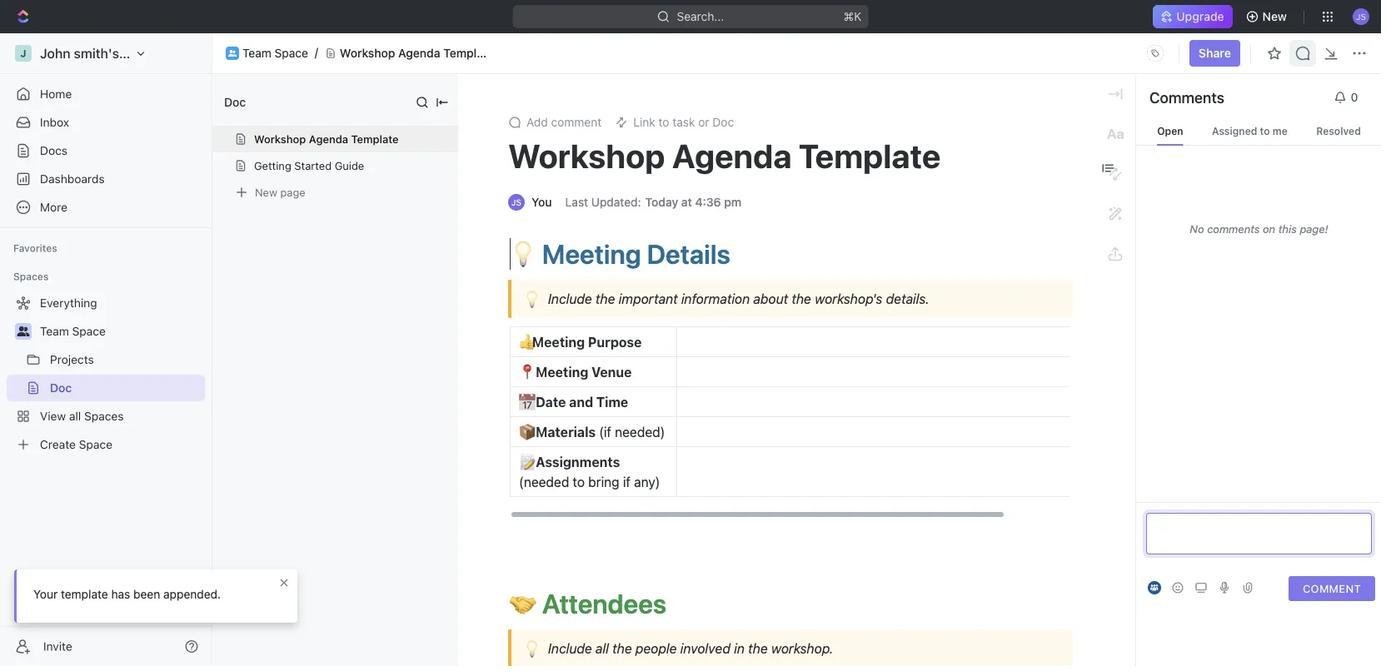 Task type: describe. For each thing, give the bounding box(es) containing it.
upgrade link
[[1153, 5, 1233, 28]]

materials
[[536, 424, 596, 440]]

new for new
[[1263, 10, 1287, 23]]

1 vertical spatial js
[[512, 197, 522, 207]]

workspace
[[122, 45, 192, 61]]

doc link
[[50, 375, 202, 402]]

to for link
[[659, 115, 669, 129]]

favorites button
[[7, 238, 64, 258]]

include the important information about the workshop's details.
[[548, 291, 930, 307]]

john smith's workspace
[[40, 45, 192, 61]]

search...
[[677, 10, 724, 23]]

sidebar navigation
[[0, 33, 216, 667]]

🤝 attendees
[[510, 588, 667, 620]]

details.
[[886, 291, 930, 307]]

john
[[40, 45, 70, 61]]

create
[[40, 438, 76, 452]]

dropdown menu image
[[1142, 40, 1169, 67]]

about
[[754, 291, 788, 307]]

purpose
[[588, 335, 642, 350]]

2 horizontal spatial workshop
[[508, 136, 665, 175]]

link to task or doc button
[[608, 111, 741, 134]]

workshop.
[[771, 641, 834, 657]]

last updated: today at 4:36 pm
[[565, 195, 742, 209]]

0
[[1351, 90, 1358, 104]]

📦 materials (if needed)
[[519, 424, 665, 440]]

people
[[636, 641, 677, 657]]

new button
[[1239, 3, 1297, 30]]

appended.
[[163, 588, 221, 602]]

js inside 'dropdown button'
[[1356, 11, 1366, 21]]

0 vertical spatial team space
[[242, 46, 308, 60]]

task
[[673, 115, 695, 129]]

(if
[[599, 424, 612, 440]]

getting
[[254, 160, 291, 172]]

j
[[20, 47, 26, 59]]

include all the people involved in the workshop.
[[548, 641, 834, 657]]

been
[[133, 588, 160, 602]]

you
[[532, 195, 552, 209]]

1 horizontal spatial agenda
[[398, 46, 440, 60]]

team space link for the user group icon inside the tree
[[40, 318, 202, 345]]

your
[[33, 588, 58, 602]]

inbox
[[40, 115, 69, 129]]

link to task or doc
[[633, 115, 734, 129]]

docs
[[40, 144, 67, 157]]

📍 meeting venue
[[519, 365, 632, 380]]

projects
[[50, 353, 94, 367]]

meeting for meeting details
[[542, 238, 641, 270]]

0 horizontal spatial template
[[351, 133, 399, 145]]

tree inside the sidebar navigation
[[7, 290, 205, 458]]

1 horizontal spatial user group image
[[228, 50, 237, 56]]

create space
[[40, 438, 112, 452]]

more
[[40, 200, 68, 214]]

1 vertical spatial space
[[72, 325, 106, 338]]

(needed
[[519, 474, 569, 490]]

favorites
[[13, 242, 57, 254]]

upgrade
[[1177, 10, 1224, 23]]

0 horizontal spatial workshop
[[254, 133, 306, 145]]

doc inside doc link
[[50, 381, 72, 395]]

everything link
[[7, 290, 202, 317]]

attendees
[[542, 588, 667, 620]]

0 vertical spatial team
[[242, 46, 271, 60]]

the right in
[[748, 641, 768, 657]]

all for include
[[596, 641, 609, 657]]

started
[[294, 160, 332, 172]]

assignments
[[536, 454, 620, 470]]

📍
[[519, 365, 532, 380]]

0 vertical spatial space
[[275, 46, 308, 60]]

doc inside link to task or doc dropdown button
[[713, 115, 734, 129]]

inbox link
[[7, 109, 205, 136]]

time
[[597, 394, 628, 410]]

needed)
[[615, 424, 665, 440]]

📝 assignments (needed to bring if any)
[[519, 454, 660, 490]]

in
[[734, 641, 745, 657]]

0 vertical spatial 💡
[[510, 238, 537, 270]]

on
[[1263, 223, 1276, 235]]

meeting for meeting purpose
[[532, 335, 585, 350]]

home link
[[7, 81, 205, 107]]

no comments on this page!
[[1190, 223, 1329, 235]]

view
[[40, 409, 66, 423]]

me
[[1273, 125, 1288, 137]]

this
[[1279, 223, 1297, 235]]

any)
[[634, 474, 660, 490]]

include for include all the people involved in the workshop.
[[548, 641, 592, 657]]

js button
[[1348, 3, 1375, 30]]

new page
[[255, 186, 305, 199]]

🤝
[[510, 588, 537, 620]]

assigned to me
[[1212, 125, 1288, 137]]

invite
[[43, 640, 72, 654]]

0 horizontal spatial spaces
[[13, 271, 49, 282]]

add comment
[[527, 115, 602, 129]]

📅 date and time
[[519, 394, 628, 410]]

projects link
[[50, 347, 202, 373]]

updated:
[[591, 195, 641, 209]]

at
[[681, 195, 692, 209]]

if
[[623, 474, 631, 490]]

getting started guide
[[254, 160, 364, 172]]



Task type: locate. For each thing, give the bounding box(es) containing it.
0 horizontal spatial team space link
[[40, 318, 202, 345]]

2 include from the top
[[548, 641, 592, 657]]

has
[[111, 588, 130, 602]]

1 vertical spatial spaces
[[84, 409, 124, 423]]

💡
[[510, 238, 537, 270], [523, 290, 538, 308], [523, 640, 538, 658]]

agenda
[[398, 46, 440, 60], [309, 133, 348, 145], [672, 136, 792, 175]]

1 vertical spatial 💡
[[523, 290, 538, 308]]

💡 for include the important information about the workshop's details.
[[523, 290, 538, 308]]

1 vertical spatial team space
[[40, 325, 106, 338]]

involved
[[680, 641, 731, 657]]

the right about
[[792, 291, 811, 307]]

user group image inside tree
[[17, 327, 30, 337]]

js up 0
[[1356, 11, 1366, 21]]

2 horizontal spatial agenda
[[672, 136, 792, 175]]

all right view
[[69, 409, 81, 423]]

your template has been appended.
[[33, 588, 221, 602]]

1 vertical spatial meeting
[[532, 335, 585, 350]]

to for assigned
[[1260, 125, 1270, 137]]

2 vertical spatial space
[[79, 438, 112, 452]]

include
[[548, 291, 592, 307], [548, 641, 592, 657]]

0 vertical spatial user group image
[[228, 50, 237, 56]]

1 horizontal spatial all
[[596, 641, 609, 657]]

0 horizontal spatial to
[[573, 474, 585, 490]]

all inside "link"
[[69, 409, 81, 423]]

smith's
[[74, 45, 119, 61]]

link
[[633, 115, 656, 129]]

1 vertical spatial team
[[40, 325, 69, 338]]

team
[[242, 46, 271, 60], [40, 325, 69, 338]]

pm
[[724, 195, 742, 209]]

1 horizontal spatial doc
[[224, 95, 246, 109]]

resolved
[[1317, 125, 1361, 137]]

💡 meeting details
[[510, 238, 730, 270]]

all
[[69, 409, 81, 423], [596, 641, 609, 657]]

2 vertical spatial doc
[[50, 381, 72, 395]]

important
[[619, 291, 678, 307]]

meeting for meeting venue
[[536, 365, 588, 380]]

team inside tree
[[40, 325, 69, 338]]

team space link
[[242, 46, 308, 60], [40, 318, 202, 345]]

page
[[280, 186, 305, 199]]

share
[[1199, 46, 1231, 60]]

1 vertical spatial user group image
[[17, 327, 30, 337]]

👍
[[519, 335, 532, 350]]

2 vertical spatial meeting
[[536, 365, 588, 380]]

to
[[659, 115, 669, 129], [1260, 125, 1270, 137], [573, 474, 585, 490]]

1 horizontal spatial team space
[[242, 46, 308, 60]]

meeting up the "📍 meeting venue"
[[532, 335, 585, 350]]

⌘k
[[844, 10, 862, 23]]

add
[[527, 115, 548, 129]]

workshop agenda template
[[340, 46, 494, 60], [254, 133, 399, 145], [508, 136, 941, 175]]

spaces inside "link"
[[84, 409, 124, 423]]

information
[[681, 291, 750, 307]]

the
[[596, 291, 615, 307], [792, 291, 811, 307], [612, 641, 632, 657], [748, 641, 768, 657]]

venue
[[592, 365, 632, 380]]

comments
[[1207, 223, 1260, 235]]

or
[[698, 115, 709, 129]]

team space inside tree
[[40, 325, 106, 338]]

to right 'link'
[[659, 115, 669, 129]]

0 vertical spatial js
[[1356, 11, 1366, 21]]

0 vertical spatial meeting
[[542, 238, 641, 270]]

open
[[1157, 125, 1184, 137]]

new inside new button
[[1263, 10, 1287, 23]]

to down assignments
[[573, 474, 585, 490]]

0 vertical spatial team space link
[[242, 46, 308, 60]]

2 vertical spatial 💡
[[523, 640, 538, 658]]

spaces up "create space" link
[[84, 409, 124, 423]]

team space
[[242, 46, 308, 60], [40, 325, 106, 338]]

today
[[645, 195, 678, 209]]

all down attendees
[[596, 641, 609, 657]]

2 horizontal spatial doc
[[713, 115, 734, 129]]

assigned
[[1212, 125, 1258, 137]]

💡 up 👍
[[523, 290, 538, 308]]

📅
[[519, 394, 532, 410]]

1 horizontal spatial team space link
[[242, 46, 308, 60]]

0 horizontal spatial team space
[[40, 325, 106, 338]]

📝
[[519, 454, 532, 470]]

0 horizontal spatial js
[[512, 197, 522, 207]]

workshop's
[[815, 291, 883, 307]]

1 horizontal spatial template
[[443, 46, 494, 60]]

👍 meeting purpose
[[519, 335, 642, 350]]

last
[[565, 195, 588, 209]]

0 horizontal spatial team
[[40, 325, 69, 338]]

2 horizontal spatial to
[[1260, 125, 1270, 137]]

1 include from the top
[[548, 291, 592, 307]]

0 horizontal spatial user group image
[[17, 327, 30, 337]]

meeting down last
[[542, 238, 641, 270]]

0 vertical spatial doc
[[224, 95, 246, 109]]

0 horizontal spatial agenda
[[309, 133, 348, 145]]

create space link
[[7, 432, 202, 458]]

user group image
[[228, 50, 237, 56], [17, 327, 30, 337]]

💡 for include all the people involved in the workshop.
[[523, 640, 538, 658]]

date
[[536, 394, 566, 410]]

dashboards
[[40, 172, 105, 186]]

0 horizontal spatial all
[[69, 409, 81, 423]]

1 horizontal spatial spaces
[[84, 409, 124, 423]]

template
[[443, 46, 494, 60], [351, 133, 399, 145], [799, 136, 941, 175]]

team space link for right the user group icon
[[242, 46, 308, 60]]

0 vertical spatial spaces
[[13, 271, 49, 282]]

the left people
[[612, 641, 632, 657]]

everything
[[40, 296, 97, 310]]

0 vertical spatial all
[[69, 409, 81, 423]]

all for view
[[69, 409, 81, 423]]

to inside 📝 assignments (needed to bring if any)
[[573, 474, 585, 490]]

spaces
[[13, 271, 49, 282], [84, 409, 124, 423]]

dashboards link
[[7, 166, 205, 192]]

1 horizontal spatial team
[[242, 46, 271, 60]]

0 button
[[1327, 84, 1369, 111]]

page!
[[1300, 223, 1329, 235]]

new for new page
[[255, 186, 277, 199]]

1 vertical spatial include
[[548, 641, 592, 657]]

to inside dropdown button
[[659, 115, 669, 129]]

the left important
[[596, 291, 615, 307]]

template
[[61, 588, 108, 602]]

0 vertical spatial new
[[1263, 10, 1287, 23]]

💡 down you
[[510, 238, 537, 270]]

1 horizontal spatial workshop
[[340, 46, 395, 60]]

1 vertical spatial new
[[255, 186, 277, 199]]

john smith's workspace, , element
[[15, 45, 32, 62]]

tree containing everything
[[7, 290, 205, 458]]

1 horizontal spatial new
[[1263, 10, 1287, 23]]

1 horizontal spatial to
[[659, 115, 669, 129]]

home
[[40, 87, 72, 101]]

include up 👍 meeting purpose
[[548, 291, 592, 307]]

0 horizontal spatial new
[[255, 186, 277, 199]]

1 vertical spatial all
[[596, 641, 609, 657]]

0 vertical spatial include
[[548, 291, 592, 307]]

0 horizontal spatial doc
[[50, 381, 72, 395]]

comment
[[551, 115, 602, 129]]

comments
[[1150, 88, 1225, 106]]

to left me
[[1260, 125, 1270, 137]]

1 vertical spatial team space link
[[40, 318, 202, 345]]

4:36
[[695, 195, 721, 209]]

new right the upgrade
[[1263, 10, 1287, 23]]

space
[[275, 46, 308, 60], [72, 325, 106, 338], [79, 438, 112, 452]]

include for include the important information about the workshop's details.
[[548, 291, 592, 307]]

new
[[1263, 10, 1287, 23], [255, 186, 277, 199]]

tree
[[7, 290, 205, 458]]

1 vertical spatial doc
[[713, 115, 734, 129]]

new left page
[[255, 186, 277, 199]]

📦
[[519, 424, 532, 440]]

1 horizontal spatial js
[[1356, 11, 1366, 21]]

no
[[1190, 223, 1204, 235]]

view all spaces
[[40, 409, 124, 423]]

2 horizontal spatial template
[[799, 136, 941, 175]]

js left you
[[512, 197, 522, 207]]

comment
[[1303, 583, 1361, 595]]

guide
[[335, 160, 364, 172]]

include down 🤝 attendees
[[548, 641, 592, 657]]

meeting
[[542, 238, 641, 270], [532, 335, 585, 350], [536, 365, 588, 380]]

bring
[[588, 474, 620, 490]]

more button
[[7, 194, 205, 221]]

view all spaces link
[[7, 403, 202, 430]]

meeting up date
[[536, 365, 588, 380]]

💡 down 🤝 at the bottom left of the page
[[523, 640, 538, 658]]

spaces down favorites button
[[13, 271, 49, 282]]



Task type: vqa. For each thing, say whether or not it's contained in the screenshot.
Include corresponding to Include the important information about the workshop's details.
yes



